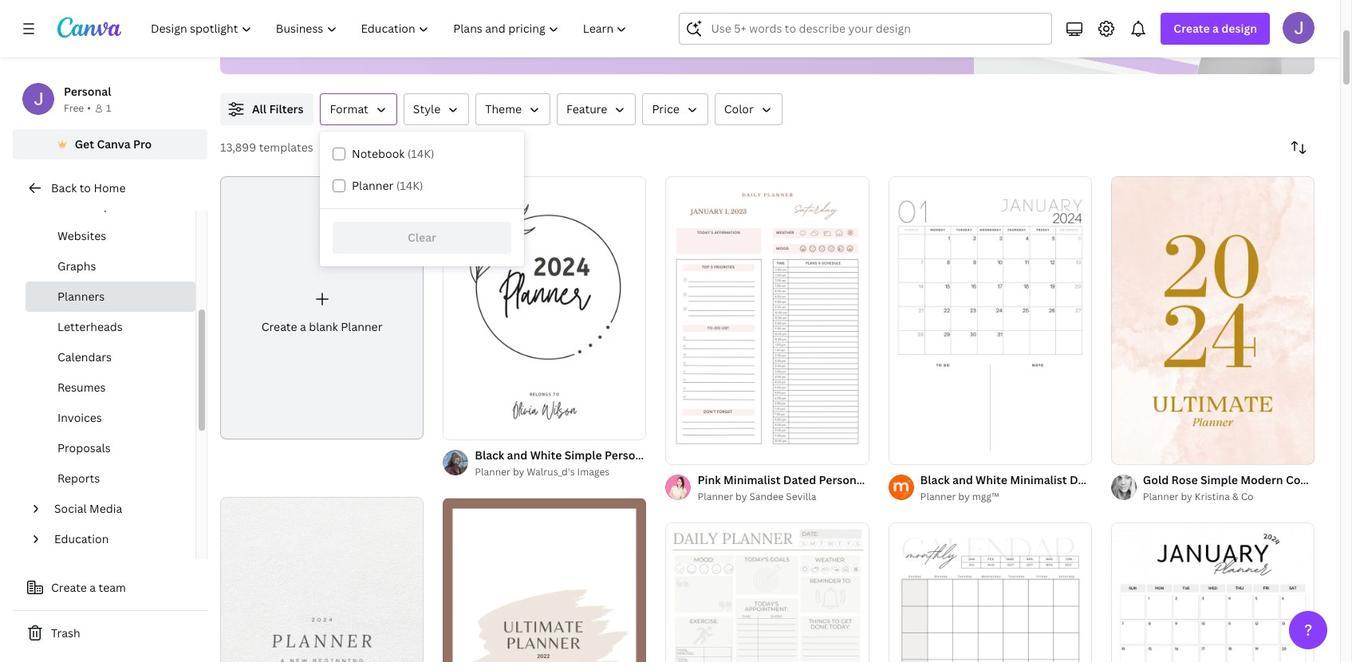 Task type: locate. For each thing, give the bounding box(es) containing it.
gold rose simple modern cover 2024 planner image
[[1111, 176, 1315, 464]]

1 daily from the left
[[869, 472, 897, 487]]

planner templates image
[[974, 0, 1315, 74]]

and up 'mgg™️'
[[952, 472, 973, 487]]

social
[[54, 501, 87, 516]]

black and white simple personal 2024 year calendar planner planner by walrus_d's images
[[475, 448, 805, 479]]

1 horizontal spatial simple
[[1200, 472, 1238, 487]]

1 vertical spatial a
[[300, 319, 306, 334]]

feature
[[566, 101, 607, 116]]

invoices
[[57, 410, 102, 425]]

1 horizontal spatial and
[[952, 472, 973, 487]]

price
[[652, 101, 679, 116]]

get canva pro button
[[13, 129, 207, 160]]

daily
[[869, 472, 897, 487], [1070, 472, 1098, 487]]

0 vertical spatial white
[[530, 448, 562, 463]]

home
[[94, 180, 126, 195]]

co
[[1241, 490, 1254, 503]]

0 vertical spatial simple
[[565, 448, 602, 463]]

1 horizontal spatial minimalist
[[1010, 472, 1067, 487]]

planner by kristina & co link
[[1143, 489, 1315, 505]]

pink minimalist dated personal daily planner image
[[666, 176, 869, 464]]

0 vertical spatial create
[[1174, 21, 1210, 36]]

personal up images
[[605, 448, 652, 463]]

2024 inside gold rose simple modern cover 2024 p planner by kristina & co
[[1321, 472, 1348, 487]]

top level navigation element
[[140, 13, 641, 45]]

black
[[475, 448, 504, 463], [920, 472, 950, 487]]

color
[[724, 101, 754, 116]]

letterheads link
[[26, 312, 195, 342]]

white up 'mgg™️'
[[976, 472, 1007, 487]]

by inside black and white minimalist daily planner planner by mgg™️
[[958, 490, 970, 503]]

minimalist up planner by mgg™️ link
[[1010, 472, 1067, 487]]

None search field
[[679, 13, 1052, 45]]

2 vertical spatial personal
[[819, 472, 866, 487]]

1 horizontal spatial white
[[976, 472, 1007, 487]]

white
[[530, 448, 562, 463], [976, 472, 1007, 487]]

and inside black and white simple personal 2024 year calendar planner planner by walrus_d's images
[[507, 448, 528, 463]]

1 horizontal spatial create
[[261, 319, 297, 334]]

calendars link
[[26, 342, 195, 373]]

white up walrus_d's
[[530, 448, 562, 463]]

white inside black and white minimalist daily planner planner by mgg™️
[[976, 472, 1007, 487]]

black inside black and white minimalist daily planner planner by mgg™️
[[920, 472, 950, 487]]

0 horizontal spatial minimalist
[[724, 472, 781, 487]]

minimalist
[[724, 472, 781, 487], [1010, 472, 1067, 487]]

back
[[51, 180, 77, 195]]

social media link
[[48, 494, 186, 524]]

simple inside gold rose simple modern cover 2024 p planner by kristina & co
[[1200, 472, 1238, 487]]

price button
[[642, 93, 708, 125]]

2024 left the p
[[1321, 472, 1348, 487]]

modern
[[1241, 472, 1283, 487]]

create a blank planner
[[261, 319, 383, 334]]

black inside black and white simple personal 2024 year calendar planner planner by walrus_d's images
[[475, 448, 504, 463]]

personal right dated
[[819, 472, 866, 487]]

1 vertical spatial 2024
[[1321, 472, 1348, 487]]

create a blank planner link
[[220, 176, 424, 440]]

(14k) for notebook (14k)
[[407, 146, 434, 161]]

create
[[1174, 21, 1210, 36], [261, 319, 297, 334], [51, 580, 87, 595]]

a
[[1213, 21, 1219, 36], [300, 319, 306, 334], [90, 580, 96, 595]]

create a blank planner element
[[220, 176, 424, 440]]

13,899 templates
[[220, 140, 313, 155]]

and up walrus_d's
[[507, 448, 528, 463]]

and inside black and white minimalist daily planner planner by mgg™️
[[952, 472, 973, 487]]

mind
[[57, 198, 85, 213]]

0 horizontal spatial white
[[530, 448, 562, 463]]

(14k) down notebook (14k)
[[396, 178, 423, 193]]

get
[[75, 136, 94, 152]]

create left blank
[[261, 319, 297, 334]]

format
[[330, 101, 368, 116]]

white elegant customizable & printable daily planner image
[[666, 523, 869, 662]]

by inside gold rose simple modern cover 2024 p planner by kristina & co
[[1181, 490, 1193, 503]]

1 horizontal spatial daily
[[1070, 472, 1098, 487]]

2 vertical spatial a
[[90, 580, 96, 595]]

0 horizontal spatial 2024
[[655, 448, 682, 463]]

create a team
[[51, 580, 126, 595]]

create a design button
[[1161, 13, 1270, 45]]

1 vertical spatial and
[[952, 472, 973, 487]]

black up planner by walrus_d's images link
[[475, 448, 504, 463]]

reports
[[57, 471, 100, 486]]

black and white minimalist daily planner image
[[888, 176, 1092, 464]]

0 vertical spatial a
[[1213, 21, 1219, 36]]

planner inside gold rose simple modern cover 2024 p planner by kristina & co
[[1143, 490, 1179, 503]]

planner by sandee sevilla link
[[698, 489, 869, 505]]

Search search field
[[711, 14, 1042, 44]]

reports link
[[26, 463, 195, 494]]

minimalist inside black and white minimalist daily planner planner by mgg™️
[[1010, 472, 1067, 487]]

back to home
[[51, 180, 126, 195]]

1 horizontal spatial black
[[920, 472, 950, 487]]

create for create a design
[[1174, 21, 1210, 36]]

white for minimalist
[[976, 472, 1007, 487]]

daily for personal
[[869, 472, 897, 487]]

personal up •
[[64, 84, 111, 99]]

planner (14k)
[[352, 178, 423, 193]]

black up planner by mgg™️ link
[[920, 472, 950, 487]]

and for black and white simple personal 2024 year calendar planner
[[507, 448, 528, 463]]

0 horizontal spatial simple
[[565, 448, 602, 463]]

0 vertical spatial and
[[507, 448, 528, 463]]

by
[[513, 465, 524, 479], [736, 490, 747, 503], [958, 490, 970, 503], [1181, 490, 1193, 503]]

1 horizontal spatial 2024
[[1321, 472, 1348, 487]]

letterheads
[[57, 319, 123, 334]]

design
[[1222, 21, 1257, 36]]

create a team button
[[13, 572, 207, 604]]

create inside dropdown button
[[1174, 21, 1210, 36]]

0 vertical spatial black
[[475, 448, 504, 463]]

1 vertical spatial black
[[920, 472, 950, 487]]

2024
[[655, 448, 682, 463], [1321, 472, 1348, 487]]

personal
[[64, 84, 111, 99], [605, 448, 652, 463], [819, 472, 866, 487]]

0 horizontal spatial black
[[475, 448, 504, 463]]

simple up images
[[565, 448, 602, 463]]

2 vertical spatial create
[[51, 580, 87, 595]]

by left 'mgg™️'
[[958, 490, 970, 503]]

by left walrus_d's
[[513, 465, 524, 479]]

a left team
[[90, 580, 96, 595]]

theme
[[485, 101, 522, 116]]

simple up kristina
[[1200, 472, 1238, 487]]

a left design
[[1213, 21, 1219, 36]]

minimalist up the sandee
[[724, 472, 781, 487]]

gold rose simple modern cover 2024 p planner by kristina & co
[[1143, 472, 1352, 503]]

by inside pink minimalist dated personal daily planner planner by sandee sevilla
[[736, 490, 747, 503]]

1 vertical spatial personal
[[605, 448, 652, 463]]

walrus_d's
[[527, 465, 575, 479]]

planner
[[352, 178, 393, 193], [341, 319, 383, 334], [763, 448, 805, 463], [475, 465, 511, 479], [899, 472, 942, 487], [1100, 472, 1142, 487], [698, 490, 733, 503], [920, 490, 956, 503], [1143, 490, 1179, 503]]

0 horizontal spatial create
[[51, 580, 87, 595]]

a for design
[[1213, 21, 1219, 36]]

0 vertical spatial personal
[[64, 84, 111, 99]]

13,899
[[220, 140, 256, 155]]

2 daily from the left
[[1070, 472, 1098, 487]]

format button
[[320, 93, 397, 125]]

by left the sandee
[[736, 490, 747, 503]]

a for team
[[90, 580, 96, 595]]

websites
[[57, 228, 106, 243]]

simple
[[565, 448, 602, 463], [1200, 472, 1238, 487]]

get canva pro
[[75, 136, 152, 152]]

mind maps link
[[26, 191, 195, 221]]

color button
[[715, 93, 782, 125]]

a inside button
[[90, 580, 96, 595]]

create left design
[[1174, 21, 1210, 36]]

2 horizontal spatial personal
[[819, 472, 866, 487]]

1 vertical spatial create
[[261, 319, 297, 334]]

free
[[64, 101, 84, 115]]

daily inside black and white minimalist daily planner planner by mgg™️
[[1070, 472, 1098, 487]]

by down rose on the bottom right of the page
[[1181, 490, 1193, 503]]

notebook
[[352, 146, 405, 161]]

2024 for cover
[[1321, 472, 1348, 487]]

create left team
[[51, 580, 87, 595]]

personal inside black and white simple personal 2024 year calendar planner planner by walrus_d's images
[[605, 448, 652, 463]]

1 minimalist from the left
[[724, 472, 781, 487]]

a inside dropdown button
[[1213, 21, 1219, 36]]

trash link
[[13, 617, 207, 649]]

0 horizontal spatial daily
[[869, 472, 897, 487]]

1 vertical spatial white
[[976, 472, 1007, 487]]

0 vertical spatial (14k)
[[407, 146, 434, 161]]

2024 inside black and white simple personal 2024 year calendar planner planner by walrus_d's images
[[655, 448, 682, 463]]

2 horizontal spatial create
[[1174, 21, 1210, 36]]

filters
[[269, 101, 303, 116]]

2024 left year
[[655, 448, 682, 463]]

white inside black and white simple personal 2024 year calendar planner planner by walrus_d's images
[[530, 448, 562, 463]]

0 vertical spatial 2024
[[655, 448, 682, 463]]

create for create a blank planner
[[261, 319, 297, 334]]

(14k) right notebook
[[407, 146, 434, 161]]

1 vertical spatial simple
[[1200, 472, 1238, 487]]

0 horizontal spatial a
[[90, 580, 96, 595]]

2 horizontal spatial a
[[1213, 21, 1219, 36]]

black and white simple personal 2024 year calendar planner image
[[443, 176, 646, 440]]

classic minimalist 2024 annual planner image
[[220, 497, 424, 662]]

blank
[[309, 319, 338, 334]]

white beige minimalist classy customizable monthly calendar image
[[888, 523, 1092, 662]]

1 vertical spatial (14k)
[[396, 178, 423, 193]]

style
[[413, 101, 441, 116]]

create inside button
[[51, 580, 87, 595]]

1 horizontal spatial a
[[300, 319, 306, 334]]

black for black and white minimalist daily planner
[[920, 472, 950, 487]]

0 horizontal spatial and
[[507, 448, 528, 463]]

daily for minimalist
[[1070, 472, 1098, 487]]

daily inside pink minimalist dated personal daily planner planner by sandee sevilla
[[869, 472, 897, 487]]

templates
[[259, 140, 313, 155]]

cover
[[1286, 472, 1318, 487]]

1 horizontal spatial personal
[[605, 448, 652, 463]]

2 minimalist from the left
[[1010, 472, 1067, 487]]

a left blank
[[300, 319, 306, 334]]



Task type: vqa. For each thing, say whether or not it's contained in the screenshot.
first the 2 from the bottom
no



Task type: describe. For each thing, give the bounding box(es) containing it.
notebook (14k)
[[352, 146, 434, 161]]

graphs
[[57, 258, 96, 274]]

kristina
[[1195, 490, 1230, 503]]

feature button
[[557, 93, 636, 125]]

jacob simon image
[[1283, 12, 1315, 44]]

create a design
[[1174, 21, 1257, 36]]

graphs link
[[26, 251, 195, 282]]

1
[[106, 101, 111, 115]]

elegant planner cover design image
[[443, 498, 646, 662]]

p
[[1350, 472, 1352, 487]]

personal inside pink minimalist dated personal daily planner planner by sandee sevilla
[[819, 472, 866, 487]]

websites link
[[26, 221, 195, 251]]

theme button
[[476, 93, 550, 125]]

&
[[1232, 490, 1239, 503]]

clear
[[408, 230, 436, 245]]

images
[[577, 465, 610, 479]]

planners
[[57, 289, 105, 304]]

to
[[79, 180, 91, 195]]

invoices link
[[26, 403, 195, 433]]

calendar
[[711, 448, 760, 463]]

education link
[[48, 524, 186, 554]]

by inside black and white simple personal 2024 year calendar planner planner by walrus_d's images
[[513, 465, 524, 479]]

gold rose simple modern cover 2024 p link
[[1143, 471, 1352, 489]]

social media
[[54, 501, 122, 516]]

year
[[684, 448, 708, 463]]

planner by mgg™️ link
[[920, 489, 1092, 505]]

rose
[[1172, 472, 1198, 487]]

a for blank
[[300, 319, 306, 334]]

(14k) for planner (14k)
[[396, 178, 423, 193]]

0 horizontal spatial personal
[[64, 84, 111, 99]]

free •
[[64, 101, 91, 115]]

all filters button
[[220, 93, 314, 125]]

sevilla
[[786, 490, 816, 503]]

trash
[[51, 625, 80, 641]]

black for black and white simple personal 2024 year calendar planner
[[475, 448, 504, 463]]

black and white simple personal 2024 year calendar planner link
[[475, 447, 805, 465]]

•
[[87, 101, 91, 115]]

back to home link
[[13, 172, 207, 204]]

all filters
[[252, 101, 303, 116]]

white for simple
[[530, 448, 562, 463]]

calendars
[[57, 349, 112, 365]]

education
[[54, 531, 109, 546]]

black and white minimalist simple monthly year 2024 planner a4 image
[[1111, 523, 1315, 662]]

media
[[89, 501, 122, 516]]

create for create a team
[[51, 580, 87, 595]]

sandee
[[749, 490, 784, 503]]

clear button
[[333, 222, 511, 254]]

simple inside black and white simple personal 2024 year calendar planner planner by walrus_d's images
[[565, 448, 602, 463]]

proposals link
[[26, 433, 195, 463]]

planner by walrus_d's images link
[[475, 465, 646, 481]]

and for black and white minimalist daily planner
[[952, 472, 973, 487]]

Sort by button
[[1283, 132, 1315, 164]]

pink
[[698, 472, 721, 487]]

black and white minimalist daily planner link
[[920, 471, 1142, 489]]

pink minimalist dated personal daily planner planner by sandee sevilla
[[698, 472, 942, 503]]

maps
[[87, 198, 116, 213]]

resumes
[[57, 380, 106, 395]]

2024 for personal
[[655, 448, 682, 463]]

all
[[252, 101, 267, 116]]

dated
[[783, 472, 816, 487]]

canva
[[97, 136, 131, 152]]

style button
[[404, 93, 469, 125]]

mind maps
[[57, 198, 116, 213]]

minimalist inside pink minimalist dated personal daily planner planner by sandee sevilla
[[724, 472, 781, 487]]

proposals
[[57, 440, 111, 456]]

pro
[[133, 136, 152, 152]]

pink minimalist dated personal daily planner link
[[698, 471, 942, 489]]

mgg™️
[[972, 490, 999, 503]]

black and white minimalist daily planner planner by mgg™️
[[920, 472, 1142, 503]]

gold
[[1143, 472, 1169, 487]]

team
[[99, 580, 126, 595]]

resumes link
[[26, 373, 195, 403]]



